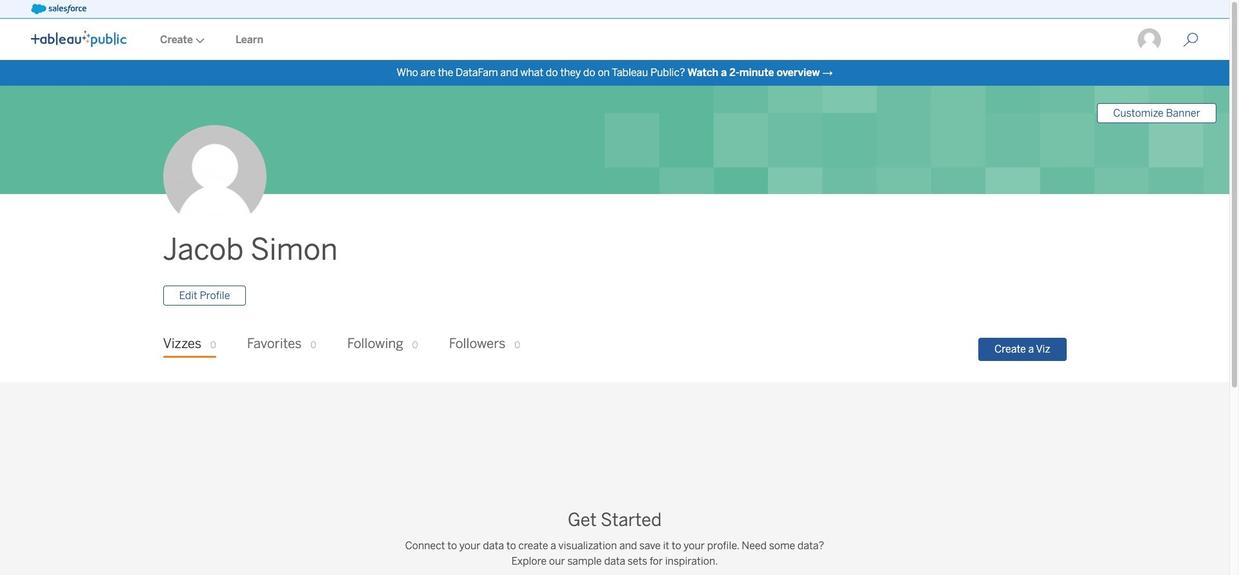 Task type: locate. For each thing, give the bounding box(es) containing it.
logo image
[[31, 30, 127, 47]]

jacob.simon6557 image
[[1137, 27, 1163, 53]]

salesforce logo image
[[31, 4, 86, 14]]

create image
[[193, 38, 205, 43]]



Task type: vqa. For each thing, say whether or not it's contained in the screenshot.
See recent work and favorites from authors you follow Element
no



Task type: describe. For each thing, give the bounding box(es) containing it.
go to search image
[[1168, 32, 1215, 48]]

avatar image
[[163, 125, 266, 229]]



